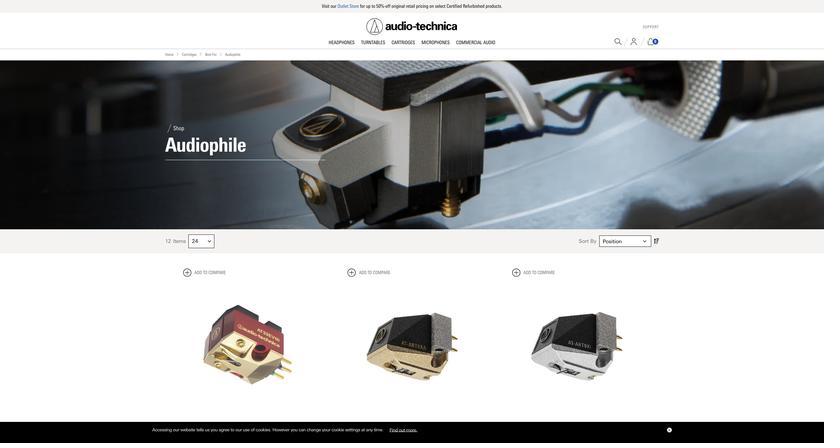 Task type: describe. For each thing, give the bounding box(es) containing it.
0 vertical spatial audiophile
[[225, 52, 241, 57]]

audiophile image
[[0, 60, 825, 229]]

add for the at art9xi image
[[524, 270, 532, 276]]

agree
[[219, 428, 230, 433]]

best for link
[[205, 52, 217, 58]]

compare for the at art9xi image
[[538, 270, 556, 276]]

compare for at art9xa image
[[373, 270, 391, 276]]

3 breadcrumbs image from the left
[[220, 53, 223, 56]]

for
[[213, 52, 217, 57]]

0 vertical spatial cartridges link
[[389, 40, 419, 46]]

add to compare button for at33ev image
[[183, 269, 226, 277]]

accessing
[[152, 428, 172, 433]]

compare for at33ev image
[[209, 270, 226, 276]]

audio
[[484, 40, 496, 45]]

to for at33ev image
[[203, 270, 208, 276]]

at art9xa image
[[348, 282, 477, 411]]

1 carrat down image from the left
[[208, 240, 211, 243]]

cookies.
[[256, 428, 272, 433]]

0 horizontal spatial divider line image
[[165, 124, 173, 133]]

tells
[[197, 428, 204, 433]]

1 horizontal spatial divider line image
[[624, 38, 628, 46]]

home link
[[165, 52, 174, 58]]

cookie
[[332, 428, 344, 433]]

set descending direction image
[[654, 237, 660, 246]]

certified
[[447, 3, 462, 9]]

to for the at art9xi image
[[533, 270, 537, 276]]

visit
[[322, 3, 330, 9]]

refurbished
[[463, 3, 485, 9]]

our for accessing
[[173, 428, 179, 433]]

find out more. link
[[385, 425, 423, 435]]

commercial audio
[[457, 40, 496, 45]]

on
[[430, 3, 434, 9]]

time.
[[374, 428, 384, 433]]

1 horizontal spatial cartridges
[[392, 40, 415, 45]]

find out more.
[[390, 428, 418, 433]]

basket image
[[648, 38, 655, 45]]

outlet store link
[[338, 3, 359, 9]]

0 link
[[648, 38, 660, 45]]

microphones
[[422, 40, 450, 45]]

add to compare button for the at art9xi image
[[513, 269, 556, 277]]

magnifying glass image
[[615, 38, 622, 45]]

pricing
[[417, 3, 429, 9]]

at33ev image
[[183, 282, 312, 411]]

your
[[322, 428, 331, 433]]

store logo image
[[367, 18, 458, 35]]

for
[[360, 3, 365, 9]]

original
[[392, 3, 405, 9]]

settings
[[346, 428, 361, 433]]

support
[[644, 25, 660, 29]]

2 horizontal spatial divider line image
[[641, 38, 645, 46]]

to for at art9xa image
[[368, 270, 372, 276]]

1 vertical spatial audiophile
[[165, 133, 246, 157]]

2 you from the left
[[291, 428, 298, 433]]

add to compare for at33ev image
[[195, 270, 226, 276]]

best for
[[205, 52, 217, 57]]

find
[[390, 428, 398, 433]]



Task type: locate. For each thing, give the bounding box(es) containing it.
breadcrumbs image for cartridges
[[176, 53, 180, 56]]

products.
[[486, 3, 503, 9]]

view
[[396, 421, 407, 427]]

1 horizontal spatial add to compare
[[359, 270, 391, 276]]

commercial audio link
[[453, 40, 499, 46]]

headphones
[[329, 40, 355, 45]]

turntables link
[[358, 40, 389, 46]]

cartridges down store logo
[[392, 40, 415, 45]]

us
[[205, 428, 210, 433]]

audiophile down shop
[[165, 133, 246, 157]]

more.
[[407, 428, 418, 433]]

1 horizontal spatial you
[[291, 428, 298, 433]]

2 horizontal spatial add to compare
[[524, 270, 556, 276]]

shop
[[173, 125, 184, 132]]

12
[[165, 238, 171, 245]]

2 carrat down image from the left
[[644, 240, 647, 243]]

select
[[436, 3, 446, 9]]

you left can
[[291, 428, 298, 433]]

off
[[386, 3, 391, 9]]

0 horizontal spatial cartridges
[[182, 52, 197, 57]]

3 add from the left
[[524, 270, 532, 276]]

0 horizontal spatial our
[[173, 428, 179, 433]]

audiophile right for at the top of the page
[[225, 52, 241, 57]]

retail
[[406, 3, 415, 9]]

2 horizontal spatial add to compare button
[[513, 269, 556, 277]]

any
[[366, 428, 373, 433]]

1 you from the left
[[211, 428, 218, 433]]

of
[[251, 428, 255, 433]]

at art9xi image
[[513, 282, 642, 411]]

1 horizontal spatial carrat down image
[[644, 240, 647, 243]]

our
[[331, 3, 337, 9], [173, 428, 179, 433], [236, 428, 242, 433]]

at
[[362, 428, 365, 433]]

2 add to compare from the left
[[359, 270, 391, 276]]

support link
[[644, 25, 660, 29]]

0 horizontal spatial add
[[195, 270, 202, 276]]

1 add to compare button from the left
[[183, 269, 226, 277]]

cartridges link down store logo
[[389, 40, 419, 46]]

product
[[409, 421, 429, 427]]

add to compare for the at art9xi image
[[524, 270, 556, 276]]

carrat down image right 'items'
[[208, 240, 211, 243]]

3 add to compare from the left
[[524, 270, 556, 276]]

headphones link
[[326, 40, 358, 46]]

store
[[350, 3, 359, 9]]

use
[[243, 428, 250, 433]]

0 horizontal spatial breadcrumbs image
[[176, 53, 180, 56]]

add to compare button for at art9xa image
[[348, 269, 391, 277]]

0 horizontal spatial add to compare button
[[183, 269, 226, 277]]

to
[[372, 3, 376, 9], [203, 270, 208, 276], [368, 270, 372, 276], [533, 270, 537, 276], [231, 428, 235, 433]]

1 vertical spatial cartridges link
[[182, 52, 197, 58]]

out
[[399, 428, 406, 433]]

add
[[195, 270, 202, 276], [359, 270, 367, 276], [524, 270, 532, 276]]

cartridges left 'best'
[[182, 52, 197, 57]]

microphones link
[[419, 40, 453, 46]]

home
[[165, 52, 174, 57]]

1 horizontal spatial our
[[236, 428, 242, 433]]

cross image
[[668, 429, 671, 432]]

cartridges link
[[389, 40, 419, 46], [182, 52, 197, 58]]

our for visit
[[331, 3, 337, 9]]

1 add to compare from the left
[[195, 270, 226, 276]]

best
[[205, 52, 212, 57]]

by
[[591, 238, 597, 245]]

1 horizontal spatial cartridges link
[[389, 40, 419, 46]]

our left use
[[236, 428, 242, 433]]

audiophile
[[225, 52, 241, 57], [165, 133, 246, 157]]

breadcrumbs image
[[176, 53, 180, 56], [199, 53, 203, 56], [220, 53, 223, 56]]

2 compare from the left
[[373, 270, 391, 276]]

however
[[273, 428, 290, 433]]

you right us
[[211, 428, 218, 433]]

cartridges link left 'best'
[[182, 52, 197, 58]]

turntables
[[361, 40, 386, 45]]

add for at33ev image
[[195, 270, 202, 276]]

view product link
[[382, 417, 443, 431]]

1 horizontal spatial compare
[[373, 270, 391, 276]]

visit our outlet store for up to 50%-off original retail pricing on select certified refurbished products.
[[322, 3, 503, 9]]

add to compare for at art9xa image
[[359, 270, 391, 276]]

1 horizontal spatial breadcrumbs image
[[199, 53, 203, 56]]

our left website
[[173, 428, 179, 433]]

can
[[299, 428, 306, 433]]

website
[[181, 428, 195, 433]]

carrat down image
[[208, 240, 211, 243], [644, 240, 647, 243]]

2 horizontal spatial breadcrumbs image
[[220, 53, 223, 56]]

breadcrumbs image left 'best'
[[199, 53, 203, 56]]

outlet
[[338, 3, 349, 9]]

0
[[655, 39, 657, 44]]

accessing our website tells us you agree to our use of cookies. however you can change your cookie settings at any time.
[[152, 428, 385, 433]]

50%-
[[377, 3, 386, 9]]

1 horizontal spatial add
[[359, 270, 367, 276]]

0 horizontal spatial you
[[211, 428, 218, 433]]

add to compare button
[[183, 269, 226, 277], [348, 269, 391, 277], [513, 269, 556, 277]]

0 horizontal spatial add to compare
[[195, 270, 226, 276]]

divider line image
[[624, 38, 628, 46], [641, 38, 645, 46], [165, 124, 173, 133]]

3 add to compare button from the left
[[513, 269, 556, 277]]

2 horizontal spatial our
[[331, 3, 337, 9]]

0 horizontal spatial cartridges link
[[182, 52, 197, 58]]

cartridges
[[392, 40, 415, 45], [182, 52, 197, 57]]

1 breadcrumbs image from the left
[[176, 53, 180, 56]]

0 vertical spatial cartridges
[[392, 40, 415, 45]]

commercial
[[457, 40, 483, 45]]

2 add from the left
[[359, 270, 367, 276]]

1 compare from the left
[[209, 270, 226, 276]]

change
[[307, 428, 321, 433]]

2 horizontal spatial add
[[524, 270, 532, 276]]

1 vertical spatial cartridges
[[182, 52, 197, 57]]

0 horizontal spatial compare
[[209, 270, 226, 276]]

3 compare from the left
[[538, 270, 556, 276]]

items
[[173, 238, 186, 245]]

breadcrumbs image for best for
[[199, 53, 203, 56]]

1 add from the left
[[195, 270, 202, 276]]

sort
[[579, 238, 589, 245]]

compare
[[209, 270, 226, 276], [373, 270, 391, 276], [538, 270, 556, 276]]

add for at art9xa image
[[359, 270, 367, 276]]

our right visit
[[331, 3, 337, 9]]

you
[[211, 428, 218, 433], [291, 428, 298, 433]]

breadcrumbs image right home at left top
[[176, 53, 180, 56]]

2 breadcrumbs image from the left
[[199, 53, 203, 56]]

carrat down image left set descending direction icon
[[644, 240, 647, 243]]

12 items
[[165, 238, 186, 245]]

view product
[[396, 421, 429, 427]]

up
[[366, 3, 371, 9]]

sort by
[[579, 238, 597, 245]]

2 horizontal spatial compare
[[538, 270, 556, 276]]

breadcrumbs image right for at the top of the page
[[220, 53, 223, 56]]

2 add to compare button from the left
[[348, 269, 391, 277]]

1 horizontal spatial add to compare button
[[348, 269, 391, 277]]

add to compare
[[195, 270, 226, 276], [359, 270, 391, 276], [524, 270, 556, 276]]

0 horizontal spatial carrat down image
[[208, 240, 211, 243]]



Task type: vqa. For each thing, say whether or not it's contained in the screenshot.
DIVIDER LINE icon
yes



